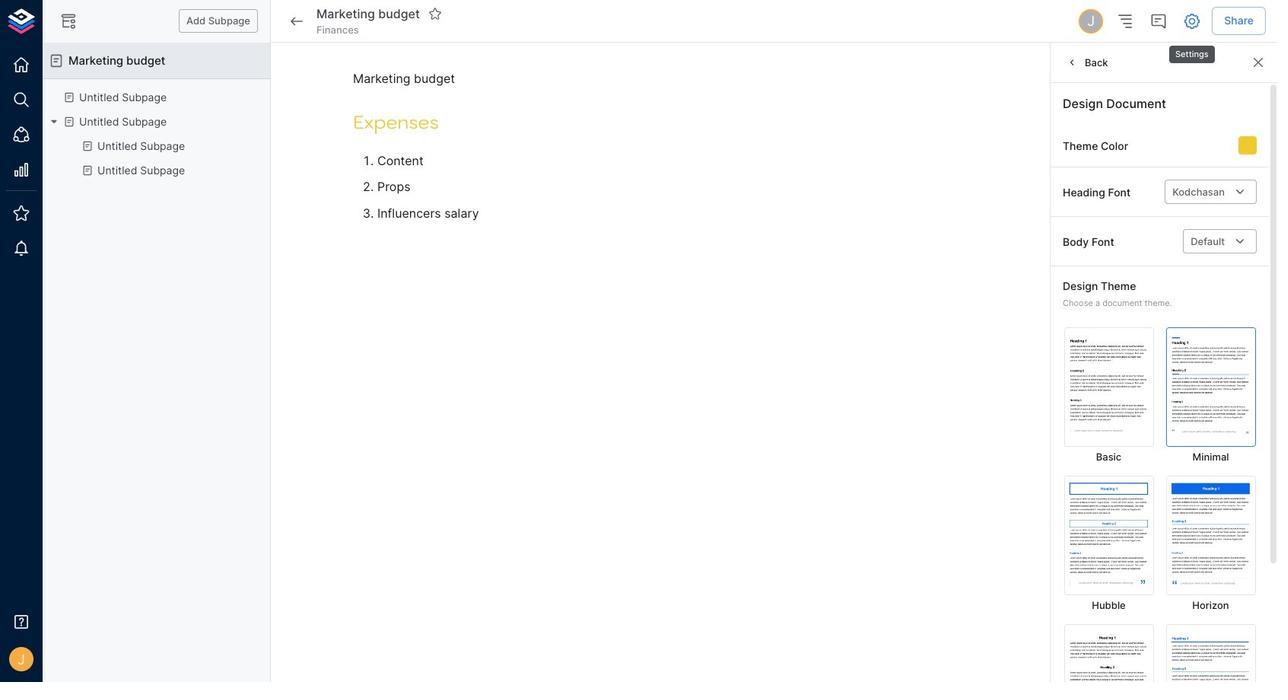 Task type: locate. For each thing, give the bounding box(es) containing it.
tooltip
[[1169, 35, 1217, 65]]

go back image
[[288, 12, 306, 30]]



Task type: describe. For each thing, give the bounding box(es) containing it.
favorite image
[[429, 7, 442, 21]]

comments image
[[1150, 12, 1169, 30]]

settings image
[[1184, 12, 1202, 30]]

hide wiki image
[[59, 12, 78, 30]]

table of contents image
[[1117, 12, 1135, 30]]



Task type: vqa. For each thing, say whether or not it's contained in the screenshot.
the Table of Contents icon
yes



